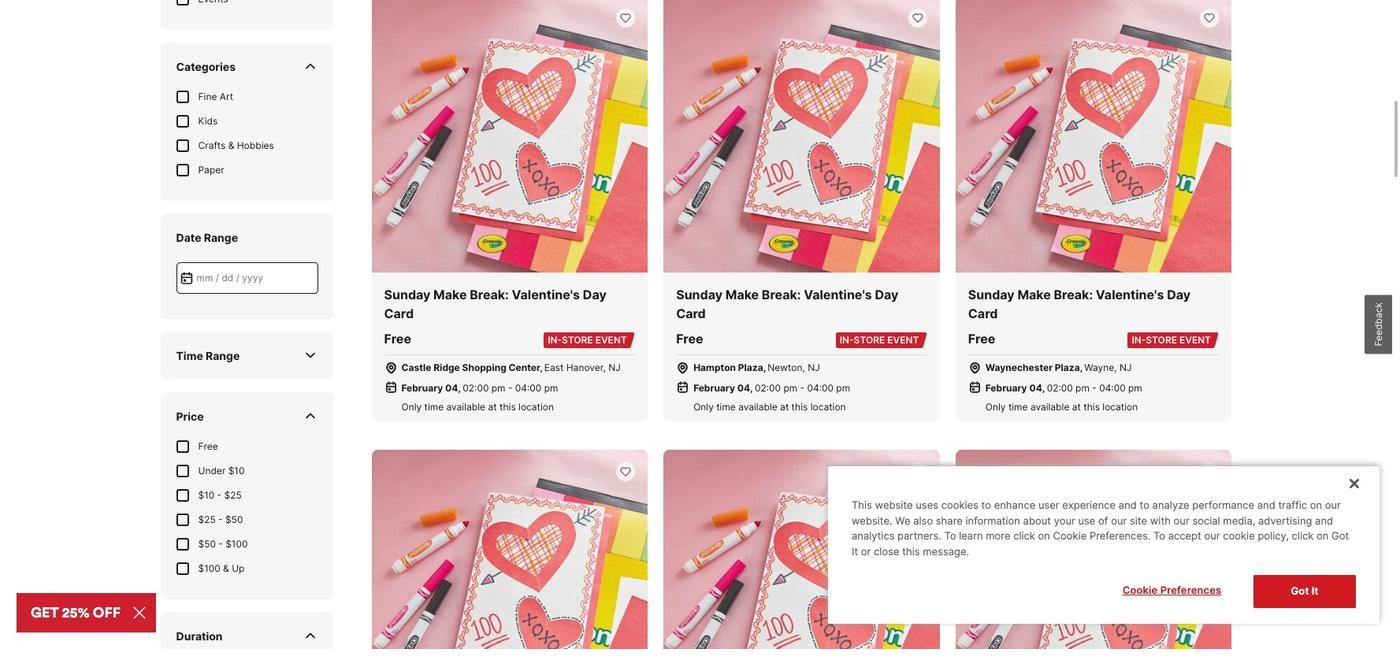 Task type: describe. For each thing, give the bounding box(es) containing it.
valentine's for newton
[[804, 287, 872, 303]]

price
[[176, 410, 204, 423]]

& for crafts
[[228, 139, 234, 151]]

2 to from the left
[[1154, 530, 1165, 542]]

event for waynechester plaza , wayne , nj
[[1180, 334, 1211, 346]]

under
[[198, 465, 226, 477]]

categories
[[176, 60, 236, 73]]

heart image for castle ridge shopping center , east hanover , nj
[[619, 12, 632, 25]]

sunday for hampton plaza , newton , nj
[[676, 287, 723, 303]]

message.
[[923, 545, 969, 558]]

1 pm from the left
[[492, 382, 506, 394]]

break: for center
[[470, 287, 509, 303]]

also
[[913, 514, 933, 527]]

tabler image for duration
[[302, 628, 318, 644]]

range for date range
[[204, 231, 238, 244]]

got inside this website uses cookies to enhance user experience and to analyze performance and traffic on our website. we also share information about your use of our site with our social media, advertising and analytics partners. to learn more click on cookie preferences. to accept our cookie policy, click on got it or close this message.
[[1332, 530, 1349, 542]]

store for castle ridge shopping center , east hanover , nj
[[562, 334, 593, 346]]

free for waynechester
[[968, 331, 995, 347]]

east
[[544, 362, 564, 374]]

sunday for waynechester plaza , wayne , nj
[[968, 287, 1015, 303]]

our right traffic
[[1325, 499, 1341, 512]]

at for center
[[488, 401, 497, 413]]

day for castle ridge shopping center , east hanover , nj
[[583, 287, 607, 303]]

close
[[874, 545, 900, 558]]

on right policy,
[[1317, 530, 1329, 542]]

in- for newton
[[840, 334, 854, 346]]

cookie
[[1223, 530, 1255, 542]]

- down castle ridge shopping center , east hanover , nj in the left bottom of the page
[[508, 382, 513, 394]]

plaza for hampton plaza
[[738, 362, 763, 374]]

available for castle
[[446, 401, 485, 413]]

1 to from the left
[[944, 530, 956, 542]]

only time available at this location for newton
[[694, 401, 846, 413]]

user
[[1039, 499, 1060, 512]]

fine
[[198, 90, 217, 102]]

analytics
[[852, 530, 895, 542]]

waynechester
[[986, 362, 1053, 374]]

04 for hampton
[[737, 382, 750, 394]]

0 horizontal spatial and
[[1119, 499, 1137, 512]]

policy,
[[1258, 530, 1289, 542]]

free for hampton
[[676, 331, 703, 347]]

1 to from the left
[[982, 499, 991, 512]]

crafts & hobbies
[[198, 139, 274, 151]]

$50 - $100
[[198, 538, 248, 550]]

fine art
[[198, 90, 233, 102]]

up
[[232, 562, 245, 574]]

this for newton
[[792, 401, 808, 413]]

sunday make break: valentine's day card for center
[[384, 287, 607, 322]]

performance
[[1192, 499, 1255, 512]]

in-store event for castle ridge shopping center , east hanover , nj
[[548, 334, 627, 346]]

date range
[[176, 231, 238, 244]]

february 04 , 02:00 pm - 04:00 pm for newton
[[694, 382, 850, 394]]

cookie preferences
[[1123, 584, 1222, 597]]

wayne
[[1085, 362, 1114, 374]]

this inside this website uses cookies to enhance user experience and to analyze performance and traffic on our website. we also share information about your use of our site with our social media, advertising and analytics partners. to learn more click on cookie preferences. to accept our cookie policy, click on got it or close this message.
[[902, 545, 920, 558]]

uses
[[916, 499, 939, 512]]

time range
[[176, 349, 240, 362]]

in- for east hanover
[[548, 334, 562, 346]]

of
[[1099, 514, 1108, 527]]

media,
[[1223, 514, 1256, 527]]

valentine's for east hanover
[[512, 287, 580, 303]]

heart image for waynechester plaza , wayne , nj
[[1204, 12, 1216, 25]]

cookie inside "button"
[[1123, 584, 1158, 597]]

hampton plaza , newton , nj
[[694, 362, 820, 374]]

only for hampton
[[694, 401, 714, 413]]

preferences
[[1161, 584, 1222, 597]]

0 horizontal spatial $25
[[198, 514, 216, 525]]

- down wayne
[[1092, 382, 1097, 394]]

with
[[1150, 514, 1171, 527]]

hampton
[[694, 362, 736, 374]]

02:00 for wayne
[[1047, 382, 1073, 394]]

hanover
[[566, 362, 603, 374]]

share
[[936, 514, 963, 527]]

center
[[509, 362, 540, 374]]

in-store event for waynechester plaza , wayne , nj
[[1132, 334, 1211, 346]]

$100 & up
[[198, 562, 245, 574]]

1 horizontal spatial $10
[[228, 465, 245, 477]]

time
[[176, 349, 203, 362]]

got inside button
[[1291, 585, 1309, 598]]

february 04 , 02:00 pm - 04:00 pm for wayne
[[986, 382, 1142, 394]]

duration
[[176, 629, 223, 643]]

make for castle
[[433, 287, 467, 303]]

crafts
[[198, 139, 226, 151]]

time for waynechester
[[1009, 401, 1028, 413]]

got it
[[1291, 585, 1319, 598]]

this
[[852, 499, 872, 512]]

event for hampton plaza , newton , nj
[[888, 334, 919, 346]]

kids
[[198, 115, 218, 127]]

$10 - $25
[[198, 489, 242, 501]]

0 vertical spatial $25
[[224, 489, 242, 501]]

it inside this website uses cookies to enhance user experience and to analyze performance and traffic on our website. we also share information about your use of our site with our social media, advertising and analytics partners. to learn more click on cookie preferences. to accept our cookie policy, click on got it or close this message.
[[852, 545, 858, 558]]

site
[[1130, 514, 1147, 527]]

nj for waynechester
[[1120, 362, 1132, 374]]

on down about
[[1038, 530, 1050, 542]]

this website uses cookies to enhance user experience and to analyze performance and traffic on our website. we also share information about your use of our site with our social media, advertising and analytics partners. to learn more click on cookie preferences. to accept our cookie policy, click on got it or close this message.
[[852, 499, 1349, 558]]

time for hampton
[[716, 401, 736, 413]]

04 for castle
[[445, 382, 458, 394]]

location for center
[[519, 401, 554, 413]]

website
[[875, 499, 913, 512]]

partners.
[[898, 530, 941, 542]]

valentine's for wayne
[[1096, 287, 1164, 303]]

2 to from the left
[[1140, 499, 1150, 512]]

make for hampton
[[726, 287, 759, 303]]

shopping
[[462, 362, 507, 374]]

february for castle
[[401, 382, 443, 394]]

in- for wayne
[[1132, 334, 1146, 346]]

1 click from the left
[[1013, 530, 1035, 542]]

sunday make break: valentine's day card for wayne
[[968, 287, 1191, 322]]



Task type: locate. For each thing, give the bounding box(es) containing it.
2 available from the left
[[739, 401, 778, 413]]

time down the ridge
[[424, 401, 444, 413]]

castle
[[401, 362, 431, 374]]

february for waynechester
[[986, 382, 1027, 394]]

location for wayne
[[1103, 401, 1138, 413]]

accept
[[1168, 530, 1202, 542]]

got down advertising
[[1291, 585, 1309, 598]]

card for hampton
[[676, 306, 706, 322]]

event for castle ridge shopping center , east hanover , nj
[[595, 334, 627, 346]]

0 horizontal spatial february
[[401, 382, 443, 394]]

1 horizontal spatial break:
[[762, 287, 801, 303]]

range right date
[[204, 231, 238, 244]]

2 horizontal spatial 04:00
[[1099, 382, 1126, 394]]

store for hampton plaza , newton , nj
[[854, 334, 885, 346]]

0 horizontal spatial nj
[[609, 362, 621, 374]]

only time available at this location down waynechester plaza , wayne , nj
[[986, 401, 1138, 413]]

04
[[445, 382, 458, 394], [737, 382, 750, 394], [1029, 382, 1042, 394]]

04:00 down center
[[515, 382, 542, 394]]

our up the accept
[[1174, 514, 1190, 527]]

to down share
[[944, 530, 956, 542]]

nj for hampton
[[808, 362, 820, 374]]

0 horizontal spatial 02:00
[[463, 382, 489, 394]]

1 horizontal spatial and
[[1257, 499, 1276, 512]]

2 horizontal spatial location
[[1103, 401, 1138, 413]]

nj right newton on the right bottom
[[808, 362, 820, 374]]

sunday make break: valentine's day card for newton
[[676, 287, 899, 322]]

card up waynechester
[[968, 306, 998, 322]]

to
[[982, 499, 991, 512], [1140, 499, 1150, 512]]

1 horizontal spatial 02:00
[[755, 382, 781, 394]]

1 04:00 from the left
[[515, 382, 542, 394]]

1 tabler image from the top
[[302, 58, 318, 74]]

0 horizontal spatial february 04 , 02:00 pm - 04:00 pm
[[401, 382, 558, 394]]

0 vertical spatial $10
[[228, 465, 245, 477]]

make up waynechester
[[1018, 287, 1051, 303]]

0 vertical spatial &
[[228, 139, 234, 151]]

3 available from the left
[[1031, 401, 1070, 413]]

information
[[966, 514, 1020, 527]]

1 break: from the left
[[470, 287, 509, 303]]

only time available at this location for center
[[401, 401, 554, 413]]

free for castle
[[384, 331, 411, 347]]

1 04 from the left
[[445, 382, 458, 394]]

& right crafts at top
[[228, 139, 234, 151]]

make
[[433, 287, 467, 303], [726, 287, 759, 303], [1018, 287, 1051, 303]]

-
[[508, 382, 513, 394], [800, 382, 805, 394], [1092, 382, 1097, 394], [217, 489, 222, 501], [218, 514, 223, 525], [219, 538, 223, 550]]

0 horizontal spatial got
[[1291, 585, 1309, 598]]

2 horizontal spatial nj
[[1120, 362, 1132, 374]]

0 horizontal spatial only time available at this location
[[401, 401, 554, 413]]

2 make from the left
[[726, 287, 759, 303]]

make for waynechester
[[1018, 287, 1051, 303]]

about
[[1023, 514, 1051, 527]]

3 store from the left
[[1146, 334, 1177, 346]]

break: up newton on the right bottom
[[762, 287, 801, 303]]

break:
[[470, 287, 509, 303], [762, 287, 801, 303], [1054, 287, 1093, 303]]

free
[[384, 331, 411, 347], [676, 331, 703, 347], [968, 331, 995, 347], [198, 440, 218, 452]]

3 time from the left
[[1009, 401, 1028, 413]]

2 horizontal spatial 02:00
[[1047, 382, 1073, 394]]

1 horizontal spatial valentine's
[[804, 287, 872, 303]]

2 horizontal spatial sunday
[[968, 287, 1015, 303]]

cookie inside this website uses cookies to enhance user experience and to analyze performance and traffic on our website. we also share information about your use of our site with our social media, advertising and analytics partners. to learn more click on cookie preferences. to accept our cookie policy, click on got it or close this message.
[[1053, 530, 1087, 542]]

1 horizontal spatial event
[[888, 334, 919, 346]]

3 card from the left
[[968, 306, 998, 322]]

store
[[562, 334, 593, 346], [854, 334, 885, 346], [1146, 334, 1177, 346]]

2 horizontal spatial february 04 , 02:00 pm - 04:00 pm
[[986, 382, 1142, 394]]

location for newton
[[811, 401, 846, 413]]

2 horizontal spatial valentine's
[[1096, 287, 1164, 303]]

card
[[384, 306, 414, 322], [676, 306, 706, 322], [968, 306, 998, 322]]

04 down hampton plaza , newton , nj
[[737, 382, 750, 394]]

1 horizontal spatial only time available at this location
[[694, 401, 846, 413]]

sunday up the castle
[[384, 287, 431, 303]]

only down the castle
[[401, 401, 422, 413]]

2 04:00 from the left
[[807, 382, 834, 394]]

1 horizontal spatial store
[[854, 334, 885, 346]]

available for waynechester
[[1031, 401, 1070, 413]]

2 horizontal spatial in-
[[1132, 334, 1146, 346]]

free up waynechester
[[968, 331, 995, 347]]

available down hampton plaza , newton , nj
[[739, 401, 778, 413]]

1 store from the left
[[562, 334, 593, 346]]

2 sunday from the left
[[676, 287, 723, 303]]

at down newton on the right bottom
[[780, 401, 789, 413]]

0 horizontal spatial sunday
[[384, 287, 431, 303]]

got
[[1332, 530, 1349, 542], [1291, 585, 1309, 598]]

2 event from the left
[[888, 334, 919, 346]]

$25 down $10 - $25
[[198, 514, 216, 525]]

- down $10 - $25
[[218, 514, 223, 525]]

0 horizontal spatial 04:00
[[515, 382, 542, 394]]

$25
[[224, 489, 242, 501], [198, 514, 216, 525]]

0 horizontal spatial break:
[[470, 287, 509, 303]]

1 horizontal spatial 04
[[737, 382, 750, 394]]

02:00
[[463, 382, 489, 394], [755, 382, 781, 394], [1047, 382, 1073, 394]]

in-store event
[[548, 334, 627, 346], [840, 334, 919, 346], [1132, 334, 1211, 346]]

3 february 04 , 02:00 pm - 04:00 pm from the left
[[986, 382, 1142, 394]]

4 pm from the left
[[836, 382, 850, 394]]

1 vertical spatial got
[[1291, 585, 1309, 598]]

valentine's
[[512, 287, 580, 303], [804, 287, 872, 303], [1096, 287, 1164, 303]]

1 horizontal spatial time
[[716, 401, 736, 413]]

0 horizontal spatial plaza
[[738, 362, 763, 374]]

only for waynechester
[[986, 401, 1006, 413]]

1 horizontal spatial to
[[1154, 530, 1165, 542]]

range
[[204, 231, 238, 244], [206, 349, 240, 362]]

our up preferences.
[[1111, 514, 1127, 527]]

this down castle ridge shopping center , east hanover , nj in the left bottom of the page
[[500, 401, 516, 413]]

,
[[540, 362, 543, 374], [603, 362, 606, 374], [763, 362, 766, 374], [803, 362, 805, 374], [1080, 362, 1083, 374], [1114, 362, 1117, 374], [458, 382, 461, 394], [750, 382, 753, 394], [1042, 382, 1045, 394]]

and right advertising
[[1315, 514, 1333, 527]]

only time available at this location down shopping
[[401, 401, 554, 413]]

available
[[446, 401, 485, 413], [739, 401, 778, 413], [1031, 401, 1070, 413]]

it left "or"
[[852, 545, 858, 558]]

tabler image
[[302, 58, 318, 74], [302, 348, 318, 363], [302, 628, 318, 644]]

february 04 , 02:00 pm - 04:00 pm for center
[[401, 382, 558, 394]]

and
[[1119, 499, 1137, 512], [1257, 499, 1276, 512], [1315, 514, 1333, 527]]

hobbies
[[237, 139, 274, 151]]

0 vertical spatial got
[[1332, 530, 1349, 542]]

1 location from the left
[[519, 401, 554, 413]]

2 time from the left
[[716, 401, 736, 413]]

2 horizontal spatial and
[[1315, 514, 1333, 527]]

make up hampton plaza , newton , nj
[[726, 287, 759, 303]]

cookie preferences button
[[1103, 576, 1241, 607]]

cookie
[[1053, 530, 1087, 542], [1123, 584, 1158, 597]]

1 02:00 from the left
[[463, 382, 489, 394]]

at for newton
[[780, 401, 789, 413]]

in-store event for hampton plaza , newton , nj
[[840, 334, 919, 346]]

february 04 , 02:00 pm - 04:00 pm down waynechester plaza , wayne , nj
[[986, 382, 1142, 394]]

time for castle
[[424, 401, 444, 413]]

available down shopping
[[446, 401, 485, 413]]

1 horizontal spatial sunday make break: valentine's day card
[[676, 287, 899, 322]]

0 vertical spatial tabler image
[[302, 58, 318, 74]]

make up the ridge
[[433, 287, 467, 303]]

1 horizontal spatial card
[[676, 306, 706, 322]]

3 04 from the left
[[1029, 382, 1042, 394]]

02:00 for newton
[[755, 382, 781, 394]]

to up site
[[1140, 499, 1150, 512]]

to up information
[[982, 499, 991, 512]]

2 at from the left
[[780, 401, 789, 413]]

1 available from the left
[[446, 401, 485, 413]]

2 horizontal spatial card
[[968, 306, 998, 322]]

february for hampton
[[694, 382, 735, 394]]

day for hampton plaza , newton , nj
[[875, 287, 899, 303]]

sunday up hampton
[[676, 287, 723, 303]]

02:00 down waynechester plaza , wayne , nj
[[1047, 382, 1073, 394]]

it inside button
[[1312, 585, 1319, 598]]

1 horizontal spatial make
[[726, 287, 759, 303]]

3 break: from the left
[[1054, 287, 1093, 303]]

heart image
[[619, 12, 632, 25], [1204, 12, 1216, 25], [619, 466, 632, 478]]

1 horizontal spatial $50
[[225, 514, 243, 525]]

3 in-store event from the left
[[1132, 334, 1211, 346]]

1 sunday make break: valentine's day card from the left
[[384, 287, 607, 322]]

1 vertical spatial it
[[1312, 585, 1319, 598]]

1 sunday from the left
[[384, 287, 431, 303]]

only for castle
[[401, 401, 422, 413]]

analyze
[[1152, 499, 1190, 512]]

1 in- from the left
[[548, 334, 562, 346]]

day
[[583, 287, 607, 303], [875, 287, 899, 303], [1167, 287, 1191, 303]]

0 horizontal spatial time
[[424, 401, 444, 413]]

cookie left preferences at the right bottom of the page
[[1123, 584, 1158, 597]]

1 horizontal spatial february
[[694, 382, 735, 394]]

3 sunday from the left
[[968, 287, 1015, 303]]

1 vertical spatial cookie
[[1123, 584, 1158, 597]]

1 horizontal spatial $25
[[224, 489, 242, 501]]

free up the castle
[[384, 331, 411, 347]]

newton
[[768, 362, 803, 374]]

- up $25 - $50
[[217, 489, 222, 501]]

sunday make break: valentine's day card up shopping
[[384, 287, 607, 322]]

1 horizontal spatial 04:00
[[807, 382, 834, 394]]

2 horizontal spatial event
[[1180, 334, 1211, 346]]

2 day from the left
[[875, 287, 899, 303]]

04 down waynechester
[[1029, 382, 1042, 394]]

february down hampton
[[694, 382, 735, 394]]

0 horizontal spatial event
[[595, 334, 627, 346]]

$10 down under
[[198, 489, 215, 501]]

3 only from the left
[[986, 401, 1006, 413]]

only time available at this location for wayne
[[986, 401, 1138, 413]]

1 only from the left
[[401, 401, 422, 413]]

1 event from the left
[[595, 334, 627, 346]]

1 day from the left
[[583, 287, 607, 303]]

2 tabler image from the top
[[302, 348, 318, 363]]

2 pm from the left
[[544, 382, 558, 394]]

use
[[1078, 514, 1096, 527]]

only time available at this location down hampton plaza , newton , nj
[[694, 401, 846, 413]]

1 horizontal spatial available
[[739, 401, 778, 413]]

or
[[861, 545, 871, 558]]

02:00 down hampton plaza , newton , nj
[[755, 382, 781, 394]]

on
[[1310, 499, 1322, 512], [1038, 530, 1050, 542], [1317, 530, 1329, 542]]

1 horizontal spatial nj
[[808, 362, 820, 374]]

time
[[424, 401, 444, 413], [716, 401, 736, 413], [1009, 401, 1028, 413]]

free up under
[[198, 440, 218, 452]]

0 horizontal spatial 04
[[445, 382, 458, 394]]

our
[[1325, 499, 1341, 512], [1111, 514, 1127, 527], [1174, 514, 1190, 527], [1204, 530, 1220, 542]]

plaza for waynechester plaza
[[1055, 362, 1080, 374]]

1 horizontal spatial it
[[1312, 585, 1319, 598]]

5 pm from the left
[[1076, 382, 1090, 394]]

this for wayne
[[1084, 401, 1100, 413]]

time down hampton
[[716, 401, 736, 413]]

waynechester plaza , wayne , nj
[[986, 362, 1132, 374]]

only down waynechester
[[986, 401, 1006, 413]]

1 horizontal spatial location
[[811, 401, 846, 413]]

$50 down $25 - $50
[[198, 538, 216, 550]]

enhance
[[994, 499, 1036, 512]]

experience
[[1062, 499, 1116, 512]]

2 only from the left
[[694, 401, 714, 413]]

sunday make break: valentine's day card up newton on the right bottom
[[676, 287, 899, 322]]

3 at from the left
[[1072, 401, 1081, 413]]

2 click from the left
[[1292, 530, 1314, 542]]

break: up waynechester plaza , wayne , nj
[[1054, 287, 1093, 303]]

0 horizontal spatial $50
[[198, 538, 216, 550]]

1 vertical spatial $100
[[198, 562, 220, 574]]

3 february from the left
[[986, 382, 1027, 394]]

our down social
[[1204, 530, 1220, 542]]

nj right hanover at the left of the page
[[609, 362, 621, 374]]

&
[[228, 139, 234, 151], [223, 562, 229, 574]]

website.
[[852, 514, 893, 527]]

day for waynechester plaza , wayne , nj
[[1167, 287, 1191, 303]]

only down hampton
[[694, 401, 714, 413]]

3 only time available at this location from the left
[[986, 401, 1138, 413]]

got it button
[[1254, 576, 1356, 608]]

1 in-store event from the left
[[548, 334, 627, 346]]

tabler image for categories
[[302, 58, 318, 74]]

social
[[1193, 514, 1220, 527]]

plaza left newton on the right bottom
[[738, 362, 763, 374]]

- down $25 - $50
[[219, 538, 223, 550]]

range right time
[[206, 349, 240, 362]]

1 february 04 , 02:00 pm - 04:00 pm from the left
[[401, 382, 558, 394]]

3 04:00 from the left
[[1099, 382, 1126, 394]]

traffic
[[1278, 499, 1307, 512]]

more
[[986, 530, 1011, 542]]

sunday up waynechester
[[968, 287, 1015, 303]]

2 horizontal spatial store
[[1146, 334, 1177, 346]]

& left up
[[223, 562, 229, 574]]

3 02:00 from the left
[[1047, 382, 1073, 394]]

0 horizontal spatial $100
[[198, 562, 220, 574]]

this down wayne
[[1084, 401, 1100, 413]]

and up advertising
[[1257, 499, 1276, 512]]

2 store from the left
[[854, 334, 885, 346]]

learn
[[959, 530, 983, 542]]

card for castle
[[384, 306, 414, 322]]

tabler image
[[302, 408, 318, 424]]

0 vertical spatial cookie
[[1053, 530, 1087, 542]]

1 horizontal spatial february 04 , 02:00 pm - 04:00 pm
[[694, 382, 850, 394]]

sunday
[[384, 287, 431, 303], [676, 287, 723, 303], [968, 287, 1015, 303]]

3 sunday make break: valentine's day card from the left
[[968, 287, 1191, 322]]

1 horizontal spatial cookie
[[1123, 584, 1158, 597]]

on right traffic
[[1310, 499, 1322, 512]]

this down partners.
[[902, 545, 920, 558]]

0 horizontal spatial location
[[519, 401, 554, 413]]

your
[[1054, 514, 1075, 527]]

2 horizontal spatial 04
[[1029, 382, 1042, 394]]

2 horizontal spatial at
[[1072, 401, 1081, 413]]

nj
[[609, 362, 621, 374], [808, 362, 820, 374], [1120, 362, 1132, 374]]

2 horizontal spatial only time available at this location
[[986, 401, 1138, 413]]

3 valentine's from the left
[[1096, 287, 1164, 303]]

1 make from the left
[[433, 287, 467, 303]]

click
[[1013, 530, 1035, 542], [1292, 530, 1314, 542]]

nj right wayne
[[1120, 362, 1132, 374]]

1 horizontal spatial day
[[875, 287, 899, 303]]

3 location from the left
[[1103, 401, 1138, 413]]

04:00 for center
[[515, 382, 542, 394]]

02:00 down shopping
[[463, 382, 489, 394]]

04:00 for wayne
[[1099, 382, 1126, 394]]

3 make from the left
[[1018, 287, 1051, 303]]

it
[[852, 545, 858, 558], [1312, 585, 1319, 598]]

free up hampton
[[676, 331, 703, 347]]

got up got it button
[[1332, 530, 1349, 542]]

0 horizontal spatial in-
[[548, 334, 562, 346]]

0 horizontal spatial click
[[1013, 530, 1035, 542]]

0 horizontal spatial card
[[384, 306, 414, 322]]

$10 right under
[[228, 465, 245, 477]]

art
[[220, 90, 233, 102]]

2 in- from the left
[[840, 334, 854, 346]]

heart image
[[912, 12, 924, 25]]

2 02:00 from the left
[[755, 382, 781, 394]]

february 04 , 02:00 pm - 04:00 pm
[[401, 382, 558, 394], [694, 382, 850, 394], [986, 382, 1142, 394]]

event
[[595, 334, 627, 346], [888, 334, 919, 346], [1180, 334, 1211, 346]]

0 vertical spatial $100
[[226, 538, 248, 550]]

0 horizontal spatial make
[[433, 287, 467, 303]]

$25 down under $10
[[224, 489, 242, 501]]

card for waynechester
[[968, 306, 998, 322]]

cookies
[[941, 499, 979, 512]]

04 for waynechester
[[1029, 382, 1042, 394]]

2 horizontal spatial sunday make break: valentine's day card
[[968, 287, 1191, 322]]

only time available at this location
[[401, 401, 554, 413], [694, 401, 846, 413], [986, 401, 1138, 413]]

$25 - $50
[[198, 514, 243, 525]]

1 at from the left
[[488, 401, 497, 413]]

ridge
[[434, 362, 460, 374]]

1 vertical spatial $10
[[198, 489, 215, 501]]

this for center
[[500, 401, 516, 413]]

2 only time available at this location from the left
[[694, 401, 846, 413]]

1 valentine's from the left
[[512, 287, 580, 303]]

range for time range
[[206, 349, 240, 362]]

2 in-store event from the left
[[840, 334, 919, 346]]

$10
[[228, 465, 245, 477], [198, 489, 215, 501]]

1 card from the left
[[384, 306, 414, 322]]

it down advertising
[[1312, 585, 1319, 598]]

2 plaza from the left
[[1055, 362, 1080, 374]]

available for hampton
[[739, 401, 778, 413]]

2 break: from the left
[[762, 287, 801, 303]]

$50 up $50 - $100
[[225, 514, 243, 525]]

1 horizontal spatial to
[[1140, 499, 1150, 512]]

and up site
[[1119, 499, 1137, 512]]

3 in- from the left
[[1132, 334, 1146, 346]]

sunday make break: valentine's day card image
[[372, 0, 648, 273], [664, 0, 940, 273], [956, 0, 1232, 273], [372, 450, 648, 649], [664, 450, 940, 649], [956, 450, 1232, 649]]

0 horizontal spatial sunday make break: valentine's day card
[[384, 287, 607, 322]]

plaza left wayne
[[1055, 362, 1080, 374]]

2 horizontal spatial only
[[986, 401, 1006, 413]]

04 down the ridge
[[445, 382, 458, 394]]

preferences.
[[1090, 530, 1151, 542]]

1 february from the left
[[401, 382, 443, 394]]

date
[[176, 231, 201, 244]]

3 day from the left
[[1167, 287, 1191, 303]]

1 nj from the left
[[609, 362, 621, 374]]

at down shopping
[[488, 401, 497, 413]]

0 horizontal spatial available
[[446, 401, 485, 413]]

1 vertical spatial tabler image
[[302, 348, 318, 363]]

2 horizontal spatial available
[[1031, 401, 1070, 413]]

advertising
[[1258, 514, 1312, 527]]

$100 up up
[[226, 538, 248, 550]]

2 horizontal spatial time
[[1009, 401, 1028, 413]]

click down advertising
[[1292, 530, 1314, 542]]

3 event from the left
[[1180, 334, 1211, 346]]

to
[[944, 530, 956, 542], [1154, 530, 1165, 542]]

sunday make break: valentine's day card
[[384, 287, 607, 322], [676, 287, 899, 322], [968, 287, 1191, 322]]

february 04 , 02:00 pm - 04:00 pm down shopping
[[401, 382, 558, 394]]

at for wayne
[[1072, 401, 1081, 413]]

0 vertical spatial $50
[[225, 514, 243, 525]]

at down waynechester plaza , wayne , nj
[[1072, 401, 1081, 413]]

0 vertical spatial range
[[204, 231, 238, 244]]

february down waynechester
[[986, 382, 1027, 394]]

click down about
[[1013, 530, 1035, 542]]

this down newton on the right bottom
[[792, 401, 808, 413]]

paper
[[198, 164, 224, 176]]

february down the castle
[[401, 382, 443, 394]]

we
[[895, 514, 911, 527]]

break: for wayne
[[1054, 287, 1093, 303]]

2 february from the left
[[694, 382, 735, 394]]

1 plaza from the left
[[738, 362, 763, 374]]

this
[[500, 401, 516, 413], [792, 401, 808, 413], [1084, 401, 1100, 413], [902, 545, 920, 558]]

04:00
[[515, 382, 542, 394], [807, 382, 834, 394], [1099, 382, 1126, 394]]

time down waynechester
[[1009, 401, 1028, 413]]

2 04 from the left
[[737, 382, 750, 394]]

- down newton on the right bottom
[[800, 382, 805, 394]]

card up hampton
[[676, 306, 706, 322]]

0 horizontal spatial in-store event
[[548, 334, 627, 346]]

6 pm from the left
[[1128, 382, 1142, 394]]

2 nj from the left
[[808, 362, 820, 374]]

break: for newton
[[762, 287, 801, 303]]

02:00 for center
[[463, 382, 489, 394]]

3 tabler image from the top
[[302, 628, 318, 644]]

to down with
[[1154, 530, 1165, 542]]

february 04 , 02:00 pm - 04:00 pm down newton on the right bottom
[[694, 382, 850, 394]]

0 horizontal spatial cookie
[[1053, 530, 1087, 542]]

0 vertical spatial it
[[852, 545, 858, 558]]

1 horizontal spatial plaza
[[1055, 362, 1080, 374]]

$50
[[225, 514, 243, 525], [198, 538, 216, 550]]

2 sunday make break: valentine's day card from the left
[[676, 287, 899, 322]]

1 time from the left
[[424, 401, 444, 413]]

2 vertical spatial tabler image
[[302, 628, 318, 644]]

card up the castle
[[384, 306, 414, 322]]

2 horizontal spatial in-store event
[[1132, 334, 1211, 346]]

3 pm from the left
[[784, 382, 798, 394]]

2 horizontal spatial february
[[986, 382, 1027, 394]]

2 card from the left
[[676, 306, 706, 322]]

store for waynechester plaza , wayne , nj
[[1146, 334, 1177, 346]]

1 only time available at this location from the left
[[401, 401, 554, 413]]

under $10
[[198, 465, 245, 477]]

04:00 down hampton plaza , newton , nj
[[807, 382, 834, 394]]

0 horizontal spatial at
[[488, 401, 497, 413]]

available down waynechester plaza , wayne , nj
[[1031, 401, 1070, 413]]

04:00 for newton
[[807, 382, 834, 394]]

04:00 down wayne
[[1099, 382, 1126, 394]]

1 horizontal spatial at
[[780, 401, 789, 413]]

1 vertical spatial &
[[223, 562, 229, 574]]

sunday make break: valentine's day card up wayne
[[968, 287, 1191, 322]]

tabler image for time range
[[302, 348, 318, 363]]

& for $100
[[223, 562, 229, 574]]

0 horizontal spatial only
[[401, 401, 422, 413]]

0 horizontal spatial it
[[852, 545, 858, 558]]

castle ridge shopping center , east hanover , nj
[[401, 362, 621, 374]]

mm / dd / yyyy text field
[[176, 262, 318, 294]]

2 february 04 , 02:00 pm - 04:00 pm from the left
[[694, 382, 850, 394]]

2 valentine's from the left
[[804, 287, 872, 303]]

sunday for castle ridge shopping center , east hanover , nj
[[384, 287, 431, 303]]

cookie down your
[[1053, 530, 1087, 542]]

3 nj from the left
[[1120, 362, 1132, 374]]

1 vertical spatial range
[[206, 349, 240, 362]]

0 horizontal spatial store
[[562, 334, 593, 346]]

break: up shopping
[[470, 287, 509, 303]]

1 horizontal spatial got
[[1332, 530, 1349, 542]]

at
[[488, 401, 497, 413], [780, 401, 789, 413], [1072, 401, 1081, 413]]

2 horizontal spatial make
[[1018, 287, 1051, 303]]

2 location from the left
[[811, 401, 846, 413]]

$100 down $50 - $100
[[198, 562, 220, 574]]



Task type: vqa. For each thing, say whether or not it's contained in the screenshot.
Valentine's Day Holidays
no



